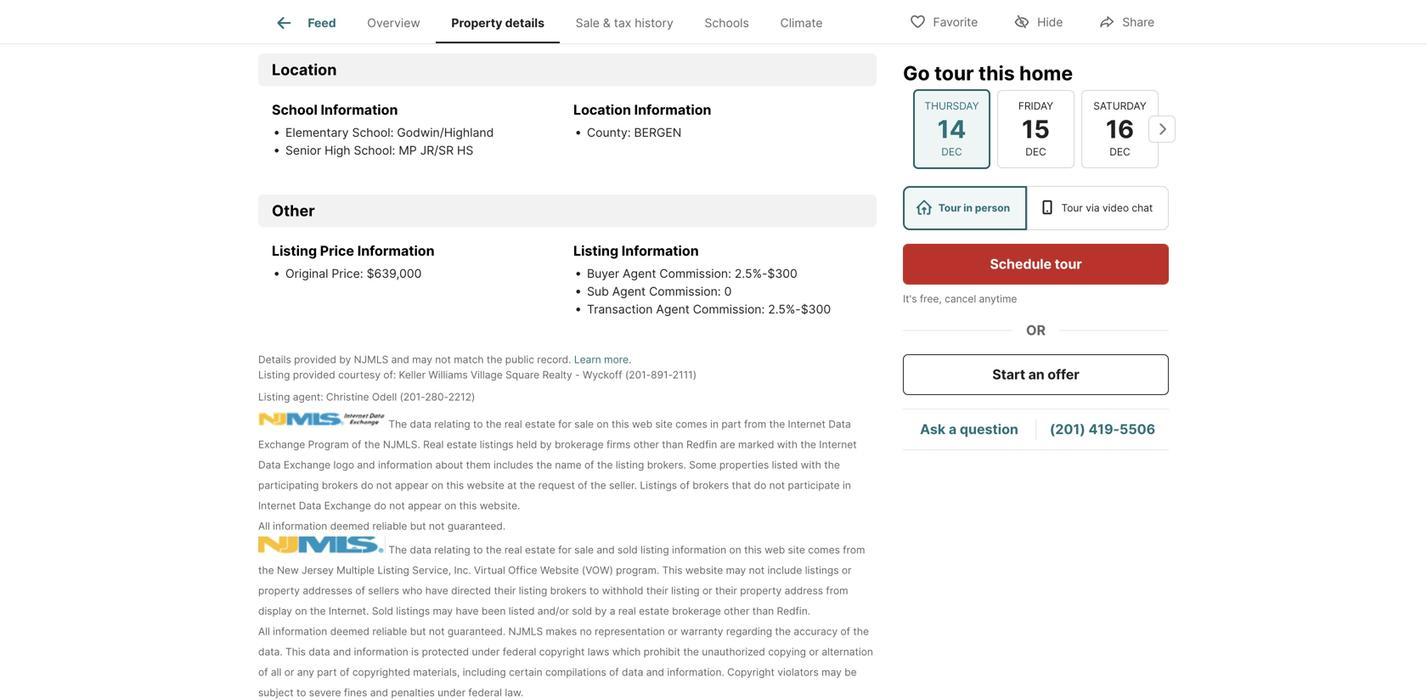 Task type: describe. For each thing, give the bounding box(es) containing it.
1 vertical spatial school:
[[354, 143, 395, 158]]

estate up representation
[[639, 605, 669, 617]]

0 vertical spatial internet
[[788, 418, 826, 430]]

bergen
[[634, 125, 682, 140]]

relating for inc.
[[434, 544, 470, 556]]

2 horizontal spatial do
[[754, 479, 767, 491]]

brokers inside the data relating to the real estate for sale and sold listing information on this web site comes from the new jersey multiple listing service, inc. virtual office website (vow) program. this website may not include listings or property addresses of sellers who have directed their listing brokers to withhold their listing or their property address from display on the internet. sold listings may have been listed and/or sold by a real estate brokerage other than redfin. all information deemed reliable but not guaranteed. njmls makes no representation or warranty regarding the accuracy of the data. this data and information is protected under federal copyright laws which prohibit the unauthorized copying or alternation of all or any part of copyrighted materials, including certain compilations of data and information. copyright violators may be subject to severe fines and penalties under federal law.
[[550, 585, 587, 597]]

website inside the data relating to the real estate for sale and sold listing information on this web site comes from the new jersey multiple listing service, inc. virtual office website (vow) program. this website may not include listings or property addresses of sellers who have directed their listing brokers to withhold their listing or their property address from display on the internet. sold listings may have been listed and/or sold by a real estate brokerage other than redfin. all information deemed reliable but not guaranteed. njmls makes no representation or warranty regarding the accuracy of the data. this data and information is protected under federal copyright laws which prohibit the unauthorized copying or alternation of all or any part of copyrighted materials, including certain compilations of data and information. copyright violators may be subject to severe fines and penalties under federal law.
[[686, 564, 723, 576]]

0
[[724, 284, 732, 299]]

odell
[[372, 391, 397, 403]]

offer
[[1048, 366, 1080, 383]]

and down the internet.
[[333, 646, 351, 658]]

information for school
[[321, 101, 398, 118]]

0 vertical spatial federal
[[503, 646, 536, 658]]

sold
[[372, 605, 393, 617]]

listing provided courtesy of: keller williams village square realty - wyckoff (201-891-2111)
[[258, 369, 697, 381]]

listing up program.
[[641, 544, 669, 556]]

1 horizontal spatial in
[[843, 479, 851, 491]]

schedule tour
[[990, 256, 1082, 272]]

senior
[[286, 143, 321, 158]]

that
[[732, 479, 751, 491]]

details provided by njmls and may not match the public record. learn more.
[[258, 353, 632, 366]]

site inside the data relating to the real estate for sale and sold listing information on this web site comes from the new jersey multiple listing service, inc. virtual office website (vow) program. this website may not include listings or property addresses of sellers who have directed their listing brokers to withhold their listing or their property address from display on the internet. sold listings may have been listed and/or sold by a real estate brokerage other than redfin. all information deemed reliable but not guaranteed. njmls makes no representation or warranty regarding the accuracy of the data. this data and information is protected under federal copyright laws which prohibit the unauthorized copying or alternation of all or any part of copyrighted materials, including certain compilations of data and information. copyright violators may be subject to severe fines and penalties under federal law.
[[788, 544, 805, 556]]

0 horizontal spatial 2.5%-
[[735, 266, 768, 281]]

about
[[435, 459, 463, 471]]

schedule
[[990, 256, 1052, 272]]

agent:
[[293, 391, 323, 403]]

been
[[482, 605, 506, 617]]

than inside the data relating to the real estate for sale and sold listing information on this web site comes from the new jersey multiple listing service, inc. virtual office website (vow) program. this website may not include listings or property addresses of sellers who have directed their listing brokers to withhold their listing or their property address from display on the internet. sold listings may have been listed and/or sold by a real estate brokerage other than redfin. all information deemed reliable but not guaranteed. njmls makes no representation or warranty regarding the accuracy of the data. this data and information is protected under federal copyright laws which prohibit the unauthorized copying or alternation of all or any part of copyrighted materials, including certain compilations of data and information. copyright violators may be subject to severe fines and penalties under federal law.
[[753, 605, 774, 617]]

information inside listing price information original price: $639,000
[[357, 242, 435, 259]]

for for (vow)
[[558, 544, 572, 556]]

high
[[325, 143, 351, 158]]

1 vertical spatial this
[[286, 646, 306, 658]]

provided for listing
[[293, 369, 335, 381]]

or up warranty
[[703, 585, 713, 597]]

program
[[308, 438, 349, 451]]

the for service,
[[389, 544, 407, 556]]

or down accuracy
[[809, 646, 819, 658]]

$639,000
[[367, 266, 422, 281]]

sewer:
[[286, 3, 324, 18]]

0 horizontal spatial sold
[[572, 605, 592, 617]]

website
[[540, 564, 579, 576]]

listing for agent:
[[258, 391, 290, 403]]

of right name
[[585, 459, 594, 471]]

to up virtual
[[473, 544, 483, 556]]

tour via video chat
[[1062, 202, 1153, 214]]

sale & tax history
[[576, 16, 674, 30]]

information down listings
[[672, 544, 727, 556]]

data up service,
[[410, 544, 432, 556]]

firms
[[607, 438, 631, 451]]

tour for tour in person
[[939, 202, 961, 214]]

redfin
[[687, 438, 717, 451]]

listed inside the data relating to the real estate for sale and sold listing information on this web site comes from the new jersey multiple listing service, inc. virtual office website (vow) program. this website may not include listings or property addresses of sellers who have directed their listing brokers to withhold their listing or their property address from display on the internet. sold listings may have been listed and/or sold by a real estate brokerage other than redfin. all information deemed reliable but not guaranteed. njmls makes no representation or warranty regarding the accuracy of the data. this data and information is protected under federal copyright laws which prohibit the unauthorized copying or alternation of all or any part of copyrighted materials, including certain compilations of data and information. copyright violators may be subject to severe fines and penalties under federal law.
[[509, 605, 535, 617]]

or right the include
[[842, 564, 852, 576]]

web inside the data relating to the real estate for sale on this web site comes in part from the internet data exchange program of the njmls. real estate listings held by brokerage firms other than redfin are marked with the internet data exchange logo and information about them includes the name of the listing brokers. some properties listed with the participating brokers do not appear on this website at the request of the seller. listings of brokers that do not participate in internet data exchange do not appear on this website. all information deemed reliable but not guaranteed.
[[632, 418, 653, 430]]

real for listings
[[505, 418, 522, 430]]

seller.
[[609, 479, 637, 491]]

2 their from the left
[[646, 585, 668, 597]]

and down copyrighted
[[370, 686, 388, 699]]

1 horizontal spatial sold
[[618, 544, 638, 556]]

to down the any
[[297, 686, 306, 699]]

williams
[[429, 369, 468, 381]]

next image
[[1149, 115, 1176, 143]]

or up prohibit
[[668, 625, 678, 638]]

may left the include
[[726, 564, 746, 576]]

may up keller
[[412, 353, 432, 366]]

1 vertical spatial exchange
[[284, 459, 331, 471]]

tour via video chat option
[[1027, 186, 1169, 230]]

1 vertical spatial commission:
[[649, 284, 721, 299]]

this left website.
[[459, 500, 477, 512]]

part inside the data relating to the real estate for sale on this web site comes in part from the internet data exchange program of the njmls. real estate listings held by brokerage firms other than redfin are marked with the internet data exchange logo and information about them includes the name of the listing brokers. some properties listed with the participating brokers do not appear on this website at the request of the seller. listings of brokers that do not participate in internet data exchange do not appear on this website. all information deemed reliable but not guaranteed.
[[722, 418, 742, 430]]

by inside the data relating to the real estate for sale and sold listing information on this web site comes from the new jersey multiple listing service, inc. virtual office website (vow) program. this website may not include listings or property addresses of sellers who have directed their listing brokers to withhold their listing or their property address from display on the internet. sold listings may have been listed and/or sold by a real estate brokerage other than redfin. all information deemed reliable but not guaranteed. njmls makes no representation or warranty regarding the accuracy of the data. this data and information is protected under federal copyright laws which prohibit the unauthorized copying or alternation of all or any part of copyrighted materials, including certain compilations of data and information. copyright violators may be subject to severe fines and penalties under federal law.
[[595, 605, 607, 617]]

start an offer
[[993, 366, 1080, 383]]

information up copyrighted
[[354, 646, 409, 658]]

listing up warranty
[[671, 585, 700, 597]]

municipal
[[327, 3, 381, 18]]

may down directed
[[433, 605, 453, 617]]

tab list containing feed
[[258, 0, 852, 43]]

0 vertical spatial appear
[[395, 479, 429, 491]]

of up "logo"
[[352, 438, 362, 451]]

representation
[[595, 625, 665, 638]]

2 vertical spatial commission:
[[693, 302, 765, 316]]

0 vertical spatial njmls
[[354, 353, 389, 366]]

jr/sr
[[420, 143, 454, 158]]

request
[[538, 479, 575, 491]]

0 vertical spatial a
[[949, 421, 957, 438]]

listing for price
[[272, 242, 317, 259]]

this up firms
[[612, 418, 629, 430]]

the data relating to the real estate for sale on this web site comes in part from the internet data exchange program of the njmls. real estate listings held by brokerage firms other than redfin are marked with the internet data exchange logo and information about them includes the name of the listing brokers. some properties listed with the participating brokers do not appear on this website at the request of the seller. listings of brokers that do not participate in internet data exchange do not appear on this website. all information deemed reliable but not guaranteed.
[[258, 418, 857, 532]]

estate up office
[[525, 544, 555, 556]]

1 vertical spatial with
[[801, 459, 822, 471]]

tour in person option
[[903, 186, 1027, 230]]

includes
[[494, 459, 534, 471]]

realty
[[543, 369, 572, 381]]

1 vertical spatial internet
[[819, 438, 857, 451]]

question
[[960, 421, 1019, 438]]

data down which
[[622, 666, 644, 678]]

listing information buyer agent commission: 2.5%-$300 sub agent commission: 0 transaction agent commission: 2.5%-$300
[[574, 242, 831, 316]]

1 property from the left
[[258, 585, 300, 597]]

2 vertical spatial agent
[[656, 302, 690, 316]]

properties
[[720, 459, 769, 471]]

1 vertical spatial (201-
[[400, 391, 425, 403]]

location for location
[[272, 60, 337, 79]]

subject
[[258, 686, 294, 699]]

makes
[[546, 625, 577, 638]]

internet.
[[329, 605, 369, 617]]

1 their from the left
[[494, 585, 516, 597]]

relating for real
[[434, 418, 470, 430]]

0 vertical spatial data
[[829, 418, 851, 430]]

marked
[[738, 438, 774, 451]]

display
[[258, 605, 292, 617]]

ask a question link
[[920, 421, 1019, 438]]

prohibit
[[644, 646, 681, 658]]

data inside the data relating to the real estate for sale on this web site comes in part from the internet data exchange program of the njmls. real estate listings held by brokerage firms other than redfin are marked with the internet data exchange logo and information about them includes the name of the listing brokers. some properties listed with the participating brokers do not appear on this website at the request of the seller. listings of brokers that do not participate in internet data exchange do not appear on this website. all information deemed reliable but not guaranteed.
[[410, 418, 432, 430]]

reliable inside the data relating to the real estate for sale on this web site comes in part from the internet data exchange program of the njmls. real estate listings held by brokerage firms other than redfin are marked with the internet data exchange logo and information about them includes the name of the listing brokers. some properties listed with the participating brokers do not appear on this website at the request of the seller. listings of brokers that do not participate in internet data exchange do not appear on this website. all information deemed reliable but not guaranteed.
[[372, 520, 407, 532]]

0 vertical spatial with
[[777, 438, 798, 451]]

elementary
[[286, 125, 349, 140]]

more.
[[604, 353, 632, 366]]

tax
[[614, 16, 632, 30]]

hs
[[457, 143, 474, 158]]

withhold
[[602, 585, 644, 597]]

0 horizontal spatial listings
[[396, 605, 430, 617]]

school information elementary school: godwin/highland senior high school: mp jr/sr hs
[[272, 101, 494, 158]]

0 horizontal spatial under
[[438, 686, 466, 699]]

schedule tour button
[[903, 244, 1169, 285]]

sale for on
[[575, 418, 594, 430]]

1 vertical spatial in
[[710, 418, 719, 430]]

and up (vow)
[[597, 544, 615, 556]]

directed
[[451, 585, 491, 597]]

dec for 16
[[1110, 146, 1131, 158]]

estate up about
[[447, 438, 477, 451]]

1 vertical spatial agent
[[612, 284, 646, 299]]

location information county: bergen
[[574, 101, 712, 140]]

thursday
[[925, 100, 979, 112]]

held
[[517, 438, 537, 451]]

listing for provided
[[258, 369, 290, 381]]

and inside the data relating to the real estate for sale on this web site comes in part from the internet data exchange program of the njmls. real estate listings held by brokerage firms other than redfin are marked with the internet data exchange logo and information about them includes the name of the listing brokers. some properties listed with the participating brokers do not appear on this website at the request of the seller. listings of brokers that do not participate in internet data exchange do not appear on this website. all information deemed reliable but not guaranteed.
[[357, 459, 375, 471]]

comes inside the data relating to the real estate for sale and sold listing information on this web site comes from the new jersey multiple listing service, inc. virtual office website (vow) program. this website may not include listings or property addresses of sellers who have directed their listing brokers to withhold their listing or their property address from display on the internet. sold listings may have been listed and/or sold by a real estate brokerage other than redfin. all information deemed reliable but not guaranteed. njmls makes no representation or warranty regarding the accuracy of the data. this data and information is protected under federal copyright laws which prohibit the unauthorized copying or alternation of all or any part of copyrighted materials, including certain compilations of data and information. copyright violators may be subject to severe fines and penalties under federal law.
[[808, 544, 840, 556]]

thursday 14 dec
[[925, 100, 979, 158]]

1 horizontal spatial under
[[472, 646, 500, 658]]

jersey
[[302, 564, 334, 576]]

1 vertical spatial federal
[[469, 686, 502, 699]]

which
[[612, 646, 641, 658]]

0 vertical spatial have
[[425, 585, 448, 597]]

-
[[575, 369, 580, 381]]

dec for 15
[[1026, 146, 1047, 158]]

information down njmls. at the left of the page
[[378, 459, 433, 471]]

0 horizontal spatial do
[[361, 479, 373, 491]]

web inside the data relating to the real estate for sale and sold listing information on this web site comes from the new jersey multiple listing service, inc. virtual office website (vow) program. this website may not include listings or property addresses of sellers who have directed their listing brokers to withhold their listing or their property address from display on the internet. sold listings may have been listed and/or sold by a real estate brokerage other than redfin. all information deemed reliable but not guaranteed. njmls makes no representation or warranty regarding the accuracy of the data. this data and information is protected under federal copyright laws which prohibit the unauthorized copying or alternation of all or any part of copyrighted materials, including certain compilations of data and information. copyright violators may be subject to severe fines and penalties under federal law.
[[765, 544, 785, 556]]

details
[[258, 353, 291, 366]]

2 vertical spatial from
[[826, 585, 849, 597]]

of down name
[[578, 479, 588, 491]]

brokers.
[[647, 459, 686, 471]]

property details
[[452, 16, 545, 30]]

other
[[272, 201, 315, 220]]

2212)
[[448, 391, 475, 403]]

list box containing tour in person
[[903, 186, 1169, 230]]

is
[[411, 646, 419, 658]]

listing down office
[[519, 585, 547, 597]]

or right all
[[284, 666, 294, 678]]

tour in person
[[939, 202, 1010, 214]]

1 horizontal spatial (201-
[[625, 369, 651, 381]]

public
[[505, 353, 534, 366]]

2 vertical spatial data
[[299, 500, 321, 512]]

all inside the data relating to the real estate for sale and sold listing information on this web site comes from the new jersey multiple listing service, inc. virtual office website (vow) program. this website may not include listings or property addresses of sellers who have directed their listing brokers to withhold their listing or their property address from display on the internet. sold listings may have been listed and/or sold by a real estate brokerage other than redfin. all information deemed reliable but not guaranteed. njmls makes no representation or warranty regarding the accuracy of the data. this data and information is protected under federal copyright laws which prohibit the unauthorized copying or alternation of all or any part of copyrighted materials, including certain compilations of data and information. copyright violators may be subject to severe fines and penalties under federal law.
[[258, 625, 270, 638]]

listings inside the data relating to the real estate for sale on this web site comes in part from the internet data exchange program of the njmls. real estate listings held by brokerage firms other than redfin are marked with the internet data exchange logo and information about them includes the name of the listing brokers. some properties listed with the participating brokers do not appear on this website at the request of the seller. listings of brokers that do not participate in internet data exchange do not appear on this website. all information deemed reliable but not guaranteed.
[[480, 438, 514, 451]]

information for listing
[[622, 242, 699, 259]]

saturday
[[1094, 100, 1147, 112]]

cancel
[[945, 293, 976, 305]]

0 horizontal spatial data
[[258, 459, 281, 471]]

details
[[505, 16, 545, 30]]

and/or
[[538, 605, 569, 617]]

price
[[320, 242, 354, 259]]

of left all
[[258, 666, 268, 678]]

any
[[297, 666, 314, 678]]

0 vertical spatial school:
[[352, 125, 394, 140]]

0 vertical spatial $300
[[768, 266, 798, 281]]

by inside the data relating to the real estate for sale on this web site comes in part from the internet data exchange program of the njmls. real estate listings held by brokerage firms other than redfin are marked with the internet data exchange logo and information about them includes the name of the listing brokers. some properties listed with the participating brokers do not appear on this website at the request of the seller. listings of brokers that do not participate in internet data exchange do not appear on this website. all information deemed reliable but not guaranteed.
[[540, 438, 552, 451]]

1 vertical spatial appear
[[408, 500, 442, 512]]

deemed inside the data relating to the real estate for sale on this web site comes in part from the internet data exchange program of the njmls. real estate listings held by brokerage firms other than redfin are marked with the internet data exchange logo and information about them includes the name of the listing brokers. some properties listed with the participating brokers do not appear on this website at the request of the seller. listings of brokers that do not participate in internet data exchange do not appear on this website. all information deemed reliable but not guaranteed.
[[330, 520, 370, 532]]

0 vertical spatial by
[[339, 353, 351, 366]]

address
[[785, 585, 823, 597]]

godwin/highland
[[397, 125, 494, 140]]

addresses
[[303, 585, 353, 597]]

of:
[[384, 369, 396, 381]]

2111)
[[673, 369, 697, 381]]

listing inside the data relating to the real estate for sale on this web site comes in part from the internet data exchange program of the njmls. real estate listings held by brokerage firms other than redfin are marked with the internet data exchange logo and information about them includes the name of the listing brokers. some properties listed with the participating brokers do not appear on this website at the request of the seller. listings of brokers that do not participate in internet data exchange do not appear on this website. all information deemed reliable but not guaranteed.
[[616, 459, 644, 471]]

this left 'home'
[[979, 61, 1015, 85]]

listing for information
[[574, 242, 619, 259]]

1 vertical spatial 2.5%-
[[768, 302, 801, 316]]

0 vertical spatial commission:
[[660, 266, 732, 281]]

materials,
[[413, 666, 460, 678]]

the data relating to the real estate for sale and sold listing information on this web site comes from the new jersey multiple listing service, inc. virtual office website (vow) program. this website may not include listings or property addresses of sellers who have directed their listing brokers to withhold their listing or their property address from display on the internet. sold listings may have been listed and/or sold by a real estate brokerage other than redfin. all information deemed reliable but not guaranteed. njmls makes no representation or warranty regarding the accuracy of the data. this data and information is protected under federal copyright laws which prohibit the unauthorized copying or alternation of all or any part of copyrighted materials, including certain compilations of data and information. copyright violators may be subject to severe fines and penalties under federal law.
[[258, 544, 873, 699]]

may left "be" at the right bottom of page
[[822, 666, 842, 678]]

reliable inside the data relating to the real estate for sale and sold listing information on this web site comes from the new jersey multiple listing service, inc. virtual office website (vow) program. this website may not include listings or property addresses of sellers who have directed their listing brokers to withhold their listing or their property address from display on the internet. sold listings may have been listed and/or sold by a real estate brokerage other than redfin. all information deemed reliable but not guaranteed. njmls makes no representation or warranty regarding the accuracy of the data. this data and information is protected under federal copyright laws which prohibit the unauthorized copying or alternation of all or any part of copyrighted materials, including certain compilations of data and information. copyright violators may be subject to severe fines and penalties under federal law.
[[372, 625, 407, 638]]



Task type: vqa. For each thing, say whether or not it's contained in the screenshot.
the site inside The data relating to the real estate for sale on this web site comes in part from the Internet Data Exchange Program of the NJMLS. Real estate listings held by brokerage firms other than Redfin are marked with the Internet Data Exchange logo and information about them includes the name of the listing brokers. Some properties listed with the participating brokers do not appear on this website at the request of the seller. Listings of brokers that do not participate in Internet Data Exchange do not appear on this website. All information deemed reliable but not guaranteed.
yes



Task type: locate. For each thing, give the bounding box(es) containing it.
0 vertical spatial deemed
[[330, 520, 370, 532]]

site up the include
[[788, 544, 805, 556]]

all down participating
[[258, 520, 270, 532]]

name
[[555, 459, 582, 471]]

listing inside the data relating to the real estate for sale and sold listing information on this web site comes from the new jersey multiple listing service, inc. virtual office website (vow) program. this website may not include listings or property addresses of sellers who have directed their listing brokers to withhold their listing or their property address from display on the internet. sold listings may have been listed and/or sold by a real estate brokerage other than redfin. all information deemed reliable but not guaranteed. njmls makes no representation or warranty regarding the accuracy of the data. this data and information is protected under federal copyright laws which prohibit the unauthorized copying or alternation of all or any part of copyrighted materials, including certain compilations of data and information. copyright violators may be subject to severe fines and penalties under federal law.
[[378, 564, 409, 576]]

other right firms
[[634, 438, 659, 451]]

0 vertical spatial sold
[[618, 544, 638, 556]]

1 vertical spatial for
[[558, 544, 572, 556]]

data up the participate
[[829, 418, 851, 430]]

a down withhold
[[610, 605, 616, 617]]

information down display at the bottom left
[[273, 625, 327, 638]]

deemed up multiple
[[330, 520, 370, 532]]

1 dec from the left
[[942, 146, 963, 158]]

0 horizontal spatial tour
[[935, 61, 974, 85]]

listings
[[640, 479, 677, 491]]

regarding
[[726, 625, 772, 638]]

for inside the data relating to the real estate for sale on this web site comes in part from the internet data exchange program of the njmls. real estate listings held by brokerage firms other than redfin are marked with the internet data exchange logo and information about them includes the name of the listing brokers. some properties listed with the participating brokers do not appear on this website at the request of the seller. listings of brokers that do not participate in internet data exchange do not appear on this website. all information deemed reliable but not guaranteed.
[[558, 418, 572, 430]]

guaranteed. down been
[[448, 625, 506, 638]]

1 vertical spatial comes
[[808, 544, 840, 556]]

2 dec from the left
[[1026, 146, 1047, 158]]

with
[[777, 438, 798, 451], [801, 459, 822, 471]]

website inside the data relating to the real estate for sale on this web site comes in part from the internet data exchange program of the njmls. real estate listings held by brokerage firms other than redfin are marked with the internet data exchange logo and information about them includes the name of the listing brokers. some properties listed with the participating brokers do not appear on this website at the request of the seller. listings of brokers that do not participate in internet data exchange do not appear on this website. all information deemed reliable but not guaranteed.
[[467, 479, 505, 491]]

feed link
[[274, 13, 336, 33]]

1 but from the top
[[410, 520, 426, 532]]

0 horizontal spatial brokerage
[[555, 438, 604, 451]]

new
[[277, 564, 299, 576]]

(201)
[[1050, 421, 1086, 438]]

sale inside the data relating to the real estate for sale and sold listing information on this web site comes from the new jersey multiple listing service, inc. virtual office website (vow) program. this website may not include listings or property addresses of sellers who have directed their listing brokers to withhold their listing or their property address from display on the internet. sold listings may have been listed and/or sold by a real estate brokerage other than redfin. all information deemed reliable but not guaranteed. njmls makes no representation or warranty regarding the accuracy of the data. this data and information is protected under federal copyright laws which prohibit the unauthorized copying or alternation of all or any part of copyrighted materials, including certain compilations of data and information. copyright violators may be subject to severe fines and penalties under federal law.
[[575, 544, 594, 556]]

1 horizontal spatial other
[[724, 605, 750, 617]]

office
[[508, 564, 537, 576]]

data
[[829, 418, 851, 430], [258, 459, 281, 471], [299, 500, 321, 512]]

for for by
[[558, 418, 572, 430]]

the for njmls.
[[389, 418, 407, 430]]

original
[[286, 266, 328, 281]]

but inside the data relating to the real estate for sale on this web site comes in part from the internet data exchange program of the njmls. real estate listings held by brokerage firms other than redfin are marked with the internet data exchange logo and information about them includes the name of the listing brokers. some properties listed with the participating brokers do not appear on this website at the request of the seller. listings of brokers that do not participate in internet data exchange do not appear on this website. all information deemed reliable but not guaranteed.
[[410, 520, 426, 532]]

(vow)
[[582, 564, 613, 576]]

0 horizontal spatial web
[[632, 418, 653, 430]]

brokerage inside the data relating to the real estate for sale and sold listing information on this web site comes from the new jersey multiple listing service, inc. virtual office website (vow) program. this website may not include listings or property addresses of sellers who have directed their listing brokers to withhold their listing or their property address from display on the internet. sold listings may have been listed and/or sold by a real estate brokerage other than redfin. all information deemed reliable but not guaranteed. njmls makes no representation or warranty regarding the accuracy of the data. this data and information is protected under federal copyright laws which prohibit the unauthorized copying or alternation of all or any part of copyrighted materials, including certain compilations of data and information. copyright violators may be subject to severe fines and penalties under federal law.
[[672, 605, 721, 617]]

listing up sellers
[[378, 564, 409, 576]]

with right marked
[[777, 438, 798, 451]]

1 all from the top
[[258, 520, 270, 532]]

2 horizontal spatial listings
[[805, 564, 839, 576]]

guaranteed. inside the data relating to the real estate for sale and sold listing information on this web site comes from the new jersey multiple listing service, inc. virtual office website (vow) program. this website may not include listings or property addresses of sellers who have directed their listing brokers to withhold their listing or their property address from display on the internet. sold listings may have been listed and/or sold by a real estate brokerage other than redfin. all information deemed reliable but not guaranteed. njmls makes no representation or warranty regarding the accuracy of the data. this data and information is protected under federal copyright laws which prohibit the unauthorized copying or alternation of all or any part of copyrighted materials, including certain compilations of data and information. copyright violators may be subject to severe fines and penalties under federal law.
[[448, 625, 506, 638]]

0 horizontal spatial federal
[[469, 686, 502, 699]]

other inside the data relating to the real estate for sale and sold listing information on this web site comes from the new jersey multiple listing service, inc. virtual office website (vow) program. this website may not include listings or property addresses of sellers who have directed their listing brokers to withhold their listing or their property address from display on the internet. sold listings may have been listed and/or sold by a real estate brokerage other than redfin. all information deemed reliable but not guaranteed. njmls makes no representation or warranty regarding the accuracy of the data. this data and information is protected under federal copyright laws which prohibit the unauthorized copying or alternation of all or any part of copyrighted materials, including certain compilations of data and information. copyright violators may be subject to severe fines and penalties under federal law.
[[724, 605, 750, 617]]

1 vertical spatial data
[[258, 459, 281, 471]]

all up data.
[[258, 625, 270, 638]]

2 but from the top
[[410, 625, 426, 638]]

1 horizontal spatial 2.5%-
[[768, 302, 801, 316]]

and down prohibit
[[646, 666, 664, 678]]

0 horizontal spatial brokers
[[322, 479, 358, 491]]

reliable down sold at bottom
[[372, 625, 407, 638]]

None button
[[913, 89, 991, 169], [998, 90, 1075, 168], [1082, 90, 1159, 168], [913, 89, 991, 169], [998, 90, 1075, 168], [1082, 90, 1159, 168]]

a inside the data relating to the real estate for sale and sold listing information on this web site comes from the new jersey multiple listing service, inc. virtual office website (vow) program. this website may not include listings or property addresses of sellers who have directed their listing brokers to withhold their listing or their property address from display on the internet. sold listings may have been listed and/or sold by a real estate brokerage other than redfin. all information deemed reliable but not guaranteed. njmls makes no representation or warranty regarding the accuracy of the data. this data and information is protected under federal copyright laws which prohibit the unauthorized copying or alternation of all or any part of copyrighted materials, including certain compilations of data and information. copyright violators may be subject to severe fines and penalties under federal law.
[[610, 605, 616, 617]]

tour for tour via video chat
[[1062, 202, 1083, 214]]

2 for from the top
[[558, 544, 572, 556]]

1 horizontal spatial by
[[540, 438, 552, 451]]

0 vertical spatial listings
[[480, 438, 514, 451]]

1 vertical spatial sold
[[572, 605, 592, 617]]

brokers down website
[[550, 585, 587, 597]]

0 vertical spatial provided
[[294, 353, 336, 366]]

2 vertical spatial real
[[618, 605, 636, 617]]

relating up real
[[434, 418, 470, 430]]

to inside the data relating to the real estate for sale on this web site comes in part from the internet data exchange program of the njmls. real estate listings held by brokerage firms other than redfin are marked with the internet data exchange logo and information about them includes the name of the listing brokers. some properties listed with the participating brokers do not appear on this website at the request of the seller. listings of brokers that do not participate in internet data exchange do not appear on this website. all information deemed reliable but not guaranteed.
[[473, 418, 483, 430]]

school:
[[352, 125, 394, 140], [354, 143, 395, 158]]

ask
[[920, 421, 946, 438]]

warranty
[[681, 625, 723, 638]]

2 tour from the left
[[1062, 202, 1083, 214]]

1 vertical spatial provided
[[293, 369, 335, 381]]

419-
[[1089, 421, 1120, 438]]

of right listings
[[680, 479, 690, 491]]

property
[[258, 585, 300, 597], [740, 585, 782, 597]]

certain
[[509, 666, 543, 678]]

2 guaranteed. from the top
[[448, 625, 506, 638]]

2 vertical spatial listings
[[396, 605, 430, 617]]

location for location information county: bergen
[[574, 101, 631, 118]]

1 horizontal spatial brokers
[[550, 585, 587, 597]]

copyright
[[539, 646, 585, 658]]

information
[[321, 101, 398, 118], [634, 101, 712, 118], [357, 242, 435, 259], [622, 242, 699, 259]]

0 vertical spatial all
[[258, 520, 270, 532]]

guaranteed. inside the data relating to the real estate for sale on this web site comes in part from the internet data exchange program of the njmls. real estate listings held by brokerage firms other than redfin are marked with the internet data exchange logo and information about them includes the name of the listing brokers. some properties listed with the participating brokers do not appear on this website at the request of the seller. listings of brokers that do not participate in internet data exchange do not appear on this website. all information deemed reliable but not guaranteed.
[[448, 520, 506, 532]]

listing up seller.
[[616, 459, 644, 471]]

1 horizontal spatial brokerage
[[672, 605, 721, 617]]

tab list
[[258, 0, 852, 43]]

1 vertical spatial from
[[843, 544, 865, 556]]

1 horizontal spatial website
[[686, 564, 723, 576]]

location inside location information county: bergen
[[574, 101, 631, 118]]

1 horizontal spatial have
[[456, 605, 479, 617]]

federal
[[503, 646, 536, 658], [469, 686, 502, 699]]

other inside the data relating to the real estate for sale on this web site comes in part from the internet data exchange program of the njmls. real estate listings held by brokerage firms other than redfin are marked with the internet data exchange logo and information about them includes the name of the listing brokers. some properties listed with the participating brokers do not appear on this website at the request of the seller. listings of brokers that do not participate in internet data exchange do not appear on this website. all information deemed reliable but not guaranteed.
[[634, 438, 659, 451]]

0 vertical spatial guaranteed.
[[448, 520, 506, 532]]

1 horizontal spatial comes
[[808, 544, 840, 556]]

3 dec from the left
[[1110, 146, 1131, 158]]

njmls down and/or
[[509, 625, 543, 638]]

their up regarding
[[715, 585, 737, 597]]

start
[[993, 366, 1026, 383]]

to
[[473, 418, 483, 430], [473, 544, 483, 556], [590, 585, 599, 597], [297, 686, 306, 699]]

reliable up multiple
[[372, 520, 407, 532]]

1 vertical spatial website
[[686, 564, 723, 576]]

feed
[[308, 16, 336, 30]]

data.
[[258, 646, 283, 658]]

for inside the data relating to the real estate for sale and sold listing information on this web site comes from the new jersey multiple listing service, inc. virtual office website (vow) program. this website may not include listings or property addresses of sellers who have directed their listing brokers to withhold their listing or their property address from display on the internet. sold listings may have been listed and/or sold by a real estate brokerage other than redfin. all information deemed reliable but not guaranteed. njmls makes no representation or warranty regarding the accuracy of the data. this data and information is protected under federal copyright laws which prohibit the unauthorized copying or alternation of all or any part of copyrighted materials, including certain compilations of data and information. copyright violators may be subject to severe fines and penalties under federal law.
[[558, 544, 572, 556]]

njmls up courtesy
[[354, 353, 389, 366]]

some
[[689, 459, 717, 471]]

1 horizontal spatial this
[[662, 564, 683, 576]]

mp
[[399, 143, 417, 158]]

ask a question
[[920, 421, 1019, 438]]

with up the participate
[[801, 459, 822, 471]]

1 vertical spatial njmls
[[509, 625, 543, 638]]

listings up the includes
[[480, 438, 514, 451]]

from
[[744, 418, 767, 430], [843, 544, 865, 556], [826, 585, 849, 597]]

2 reliable from the top
[[372, 625, 407, 638]]

this down that
[[744, 544, 762, 556]]

0 vertical spatial reliable
[[372, 520, 407, 532]]

of
[[352, 438, 362, 451], [585, 459, 594, 471], [578, 479, 588, 491], [680, 479, 690, 491], [356, 585, 365, 597], [841, 625, 851, 638], [258, 666, 268, 678], [340, 666, 350, 678], [609, 666, 619, 678]]

location up county:
[[574, 101, 631, 118]]

record.
[[537, 353, 571, 366]]

1 guaranteed. from the top
[[448, 520, 506, 532]]

by up courtesy
[[339, 353, 351, 366]]

of down which
[[609, 666, 619, 678]]

part up are
[[722, 418, 742, 430]]

information.
[[667, 666, 725, 678]]

information inside listing information buyer agent commission: 2.5%-$300 sub agent commission: 0 transaction agent commission: 2.5%-$300
[[622, 242, 699, 259]]

property up display at the bottom left
[[258, 585, 300, 597]]

sale & tax history tab
[[560, 3, 689, 43]]

this down about
[[446, 479, 464, 491]]

christine
[[326, 391, 369, 403]]

agent
[[623, 266, 656, 281], [612, 284, 646, 299], [656, 302, 690, 316]]

program.
[[616, 564, 660, 576]]

1 vertical spatial reliable
[[372, 625, 407, 638]]

0 vertical spatial than
[[662, 438, 684, 451]]

comes
[[676, 418, 708, 430], [808, 544, 840, 556]]

participating
[[258, 479, 319, 491]]

from inside the data relating to the real estate for sale on this web site comes in part from the internet data exchange program of the njmls. real estate listings held by brokerage firms other than redfin are marked with the internet data exchange logo and information about them includes the name of the listing brokers. some properties listed with the participating brokers do not appear on this website at the request of the seller. listings of brokers that do not participate in internet data exchange do not appear on this website. all information deemed reliable but not guaranteed.
[[744, 418, 767, 430]]

keller
[[399, 369, 426, 381]]

relating inside the data relating to the real estate for sale on this web site comes in part from the internet data exchange program of the njmls. real estate listings held by brokerage firms other than redfin are marked with the internet data exchange logo and information about them includes the name of the listing brokers. some properties listed with the participating brokers do not appear on this website at the request of the seller. listings of brokers that do not participate in internet data exchange do not appear on this website. all information deemed reliable but not guaranteed.
[[434, 418, 470, 430]]

anytime
[[979, 293, 1017, 305]]

2 horizontal spatial in
[[964, 202, 973, 214]]

sold up "no"
[[572, 605, 592, 617]]

than up regarding
[[753, 605, 774, 617]]

the inside the data relating to the real estate for sale on this web site comes in part from the internet data exchange program of the njmls. real estate listings held by brokerage firms other than redfin are marked with the internet data exchange logo and information about them includes the name of the listing brokers. some properties listed with the participating brokers do not appear on this website at the request of the seller. listings of brokers that do not participate in internet data exchange do not appear on this website. all information deemed reliable but not guaranteed.
[[389, 418, 407, 430]]

(201- down the more.
[[625, 369, 651, 381]]

0 vertical spatial exchange
[[258, 438, 305, 451]]

and right "logo"
[[357, 459, 375, 471]]

brokerage inside the data relating to the real estate for sale on this web site comes in part from the internet data exchange program of the njmls. real estate listings held by brokerage firms other than redfin are marked with the internet data exchange logo and information about them includes the name of the listing brokers. some properties listed with the participating brokers do not appear on this website at the request of the seller. listings of brokers that do not participate in internet data exchange do not appear on this website. all information deemed reliable but not guaranteed.
[[555, 438, 604, 451]]

1 horizontal spatial property
[[740, 585, 782, 597]]

0 horizontal spatial a
[[610, 605, 616, 617]]

2 the from the top
[[389, 544, 407, 556]]

friday
[[1019, 100, 1054, 112]]

in right the participate
[[843, 479, 851, 491]]

2 all from the top
[[258, 625, 270, 638]]

real up office
[[505, 544, 522, 556]]

go
[[903, 61, 930, 85]]

1 vertical spatial deemed
[[330, 625, 370, 638]]

provided
[[294, 353, 336, 366], [293, 369, 335, 381]]

2 vertical spatial by
[[595, 605, 607, 617]]

this inside the data relating to the real estate for sale and sold listing information on this web site comes from the new jersey multiple listing service, inc. virtual office website (vow) program. this website may not include listings or property addresses of sellers who have directed their listing brokers to withhold their listing or their property address from display on the internet. sold listings may have been listed and/or sold by a real estate brokerage other than redfin. all information deemed reliable but not guaranteed. njmls makes no representation or warranty regarding the accuracy of the data. this data and information is protected under federal copyright laws which prohibit the unauthorized copying or alternation of all or any part of copyrighted materials, including certain compilations of data and information. copyright violators may be subject to severe fines and penalties under federal law.
[[744, 544, 762, 556]]

climate tab
[[765, 3, 839, 43]]

1 vertical spatial web
[[765, 544, 785, 556]]

copyrighted
[[353, 666, 410, 678]]

share
[[1123, 15, 1155, 29]]

web up brokers.
[[632, 418, 653, 430]]

but
[[410, 520, 426, 532], [410, 625, 426, 638]]

1 vertical spatial brokerage
[[672, 605, 721, 617]]

of up the alternation
[[841, 625, 851, 638]]

schools tab
[[689, 3, 765, 43]]

0 horizontal spatial this
[[286, 646, 306, 658]]

information for location
[[634, 101, 712, 118]]

sale up (vow)
[[575, 544, 594, 556]]

1 vertical spatial site
[[788, 544, 805, 556]]

0 vertical spatial but
[[410, 520, 426, 532]]

deemed down the internet.
[[330, 625, 370, 638]]

dec inside 'friday 15 dec'
[[1026, 146, 1047, 158]]

sale inside the data relating to the real estate for sale on this web site comes in part from the internet data exchange program of the njmls. real estate listings held by brokerage firms other than redfin are marked with the internet data exchange logo and information about them includes the name of the listing brokers. some properties listed with the participating brokers do not appear on this website at the request of the seller. listings of brokers that do not participate in internet data exchange do not appear on this website. all information deemed reliable but not guaranteed.
[[575, 418, 594, 430]]

estate up held
[[525, 418, 555, 430]]

are
[[720, 438, 736, 451]]

1 vertical spatial all
[[258, 625, 270, 638]]

tour for schedule
[[1055, 256, 1082, 272]]

information up $639,000 on the top
[[357, 242, 435, 259]]

property
[[452, 16, 503, 30]]

0 horizontal spatial comes
[[676, 418, 708, 430]]

this up the any
[[286, 646, 306, 658]]

exchange
[[258, 438, 305, 451], [284, 459, 331, 471], [324, 500, 371, 512]]

the
[[487, 353, 503, 366], [486, 418, 502, 430], [770, 418, 785, 430], [364, 438, 380, 451], [801, 438, 817, 451], [537, 459, 552, 471], [597, 459, 613, 471], [824, 459, 840, 471], [520, 479, 536, 491], [591, 479, 606, 491], [486, 544, 502, 556], [258, 564, 274, 576], [310, 605, 326, 617], [775, 625, 791, 638], [853, 625, 869, 638], [683, 646, 699, 658]]

0 vertical spatial brokerage
[[555, 438, 604, 451]]

tour left person
[[939, 202, 961, 214]]

1 vertical spatial by
[[540, 438, 552, 451]]

280-
[[425, 391, 448, 403]]

listing
[[272, 242, 317, 259], [574, 242, 619, 259], [258, 369, 290, 381], [258, 391, 290, 403], [378, 564, 409, 576]]

property down the include
[[740, 585, 782, 597]]

real up representation
[[618, 605, 636, 617]]

all inside the data relating to the real estate for sale on this web site comes in part from the internet data exchange program of the njmls. real estate listings held by brokerage firms other than redfin are marked with the internet data exchange logo and information about them includes the name of the listing brokers. some properties listed with the participating brokers do not appear on this website at the request of the seller. listings of brokers that do not participate in internet data exchange do not appear on this website. all information deemed reliable but not guaranteed.
[[258, 520, 270, 532]]

in up "redfin"
[[710, 418, 719, 430]]

share button
[[1084, 4, 1169, 39]]

list box
[[903, 186, 1169, 230]]

1 horizontal spatial tour
[[1055, 256, 1082, 272]]

saturday 16 dec
[[1094, 100, 1147, 158]]

deemed inside the data relating to the real estate for sale and sold listing information on this web site comes from the new jersey multiple listing service, inc. virtual office website (vow) program. this website may not include listings or property addresses of sellers who have directed their listing brokers to withhold their listing or their property address from display on the internet. sold listings may have been listed and/or sold by a real estate brokerage other than redfin. all information deemed reliable but not guaranteed. njmls makes no representation or warranty regarding the accuracy of the data. this data and information is protected under federal copyright laws which prohibit the unauthorized copying or alternation of all or any part of copyrighted materials, including certain compilations of data and information. copyright violators may be subject to severe fines and penalties under federal law.
[[330, 625, 370, 638]]

real up held
[[505, 418, 522, 430]]

wyckoff
[[583, 369, 622, 381]]

1 for from the top
[[558, 418, 572, 430]]

site inside the data relating to the real estate for sale on this web site comes in part from the internet data exchange program of the njmls. real estate listings held by brokerage firms other than redfin are marked with the internet data exchange logo and information about them includes the name of the listing brokers. some properties listed with the participating brokers do not appear on this website at the request of the seller. listings of brokers that do not participate in internet data exchange do not appear on this website. all information deemed reliable but not guaranteed.
[[655, 418, 673, 430]]

2 deemed from the top
[[330, 625, 370, 638]]

information up transaction
[[622, 242, 699, 259]]

in inside option
[[964, 202, 973, 214]]

school: right elementary
[[352, 125, 394, 140]]

overview tab
[[352, 3, 436, 43]]

federal down including
[[469, 686, 502, 699]]

0 vertical spatial website
[[467, 479, 505, 491]]

appear down about
[[408, 500, 442, 512]]

0 vertical spatial agent
[[623, 266, 656, 281]]

commission: down 0
[[693, 302, 765, 316]]

under up including
[[472, 646, 500, 658]]

brokers down "logo"
[[322, 479, 358, 491]]

1 vertical spatial a
[[610, 605, 616, 617]]

not
[[435, 353, 451, 366], [376, 479, 392, 491], [770, 479, 785, 491], [389, 500, 405, 512], [429, 520, 445, 532], [749, 564, 765, 576], [429, 625, 445, 638]]

guaranteed. down website.
[[448, 520, 506, 532]]

history
[[635, 16, 674, 30]]

1 horizontal spatial part
[[722, 418, 742, 430]]

of down multiple
[[356, 585, 365, 597]]

0 vertical spatial web
[[632, 418, 653, 430]]

hide
[[1038, 15, 1063, 29]]

1 horizontal spatial than
[[753, 605, 774, 617]]

1 horizontal spatial do
[[374, 500, 386, 512]]

0 horizontal spatial in
[[710, 418, 719, 430]]

information down participating
[[273, 520, 327, 532]]

property details tab
[[436, 3, 560, 43]]

fines
[[344, 686, 367, 699]]

appear down njmls. at the left of the page
[[395, 479, 429, 491]]

listing up buyer at left top
[[574, 242, 619, 259]]

1 the from the top
[[389, 418, 407, 430]]

relating up inc.
[[434, 544, 470, 556]]

2 vertical spatial exchange
[[324, 500, 371, 512]]

do down njmls. at the left of the page
[[374, 500, 386, 512]]

0 vertical spatial site
[[655, 418, 673, 430]]

relating inside the data relating to the real estate for sale and sold listing information on this web site comes from the new jersey multiple listing service, inc. virtual office website (vow) program. this website may not include listings or property addresses of sellers who have directed their listing brokers to withhold their listing or their property address from display on the internet. sold listings may have been listed and/or sold by a real estate brokerage other than redfin. all information deemed reliable but not guaranteed. njmls makes no representation or warranty regarding the accuracy of the data. this data and information is protected under federal copyright laws which prohibit the unauthorized copying or alternation of all or any part of copyrighted materials, including certain compilations of data and information. copyright violators may be subject to severe fines and penalties under federal law.
[[434, 544, 470, 556]]

to down 2212)
[[473, 418, 483, 430]]

relating
[[434, 418, 470, 430], [434, 544, 470, 556]]

(201) 419-5506 link
[[1050, 421, 1156, 438]]

dec down 14
[[942, 146, 963, 158]]

tour inside schedule tour button
[[1055, 256, 1082, 272]]

njmls inside the data relating to the real estate for sale and sold listing information on this web site comes from the new jersey multiple listing service, inc. virtual office website (vow) program. this website may not include listings or property addresses of sellers who have directed their listing brokers to withhold their listing or their property address from display on the internet. sold listings may have been listed and/or sold by a real estate brokerage other than redfin. all information deemed reliable but not guaranteed. njmls makes no representation or warranty regarding the accuracy of the data. this data and information is protected under federal copyright laws which prohibit the unauthorized copying or alternation of all or any part of copyrighted materials, including certain compilations of data and information. copyright violators may be subject to severe fines and penalties under federal law.
[[509, 625, 543, 638]]

tour right schedule at the right top
[[1055, 256, 1082, 272]]

them
[[466, 459, 491, 471]]

listed inside the data relating to the real estate for sale on this web site comes in part from the internet data exchange program of the njmls. real estate listings held by brokerage firms other than redfin are marked with the internet data exchange logo and information about them includes the name of the listing brokers. some properties listed with the participating brokers do not appear on this website at the request of the seller. listings of brokers that do not participate in internet data exchange do not appear on this website. all information deemed reliable but not guaranteed.
[[772, 459, 798, 471]]

by down withhold
[[595, 605, 607, 617]]

alternation
[[822, 646, 873, 658]]

0 vertical spatial from
[[744, 418, 767, 430]]

brokers
[[322, 479, 358, 491], [693, 479, 729, 491], [550, 585, 587, 597]]

website up warranty
[[686, 564, 723, 576]]

for
[[558, 418, 572, 430], [558, 544, 572, 556]]

in left person
[[964, 202, 973, 214]]

tour for go
[[935, 61, 974, 85]]

than up brokers.
[[662, 438, 684, 451]]

comes up address
[[808, 544, 840, 556]]

redfin.
[[777, 605, 811, 617]]

part inside the data relating to the real estate for sale and sold listing information on this web site comes from the new jersey multiple listing service, inc. virtual office website (vow) program. this website may not include listings or property addresses of sellers who have directed their listing brokers to withhold their listing or their property address from display on the internet. sold listings may have been listed and/or sold by a real estate brokerage other than redfin. all information deemed reliable but not guaranteed. njmls makes no representation or warranty regarding the accuracy of the data. this data and information is protected under federal copyright laws which prohibit the unauthorized copying or alternation of all or any part of copyrighted materials, including certain compilations of data and information. copyright violators may be subject to severe fines and penalties under federal law.
[[317, 666, 337, 678]]

listing inside listing price information original price: $639,000
[[272, 242, 317, 259]]

&
[[603, 16, 611, 30]]

schools
[[705, 16, 749, 30]]

1 vertical spatial listings
[[805, 564, 839, 576]]

real inside the data relating to the real estate for sale on this web site comes in part from the internet data exchange program of the njmls. real estate listings held by brokerage firms other than redfin are marked with the internet data exchange logo and information about them includes the name of the listing brokers. some properties listed with the participating brokers do not appear on this website at the request of the seller. listings of brokers that do not participate in internet data exchange do not appear on this website. all information deemed reliable but not guaranteed.
[[505, 418, 522, 430]]

2 sale from the top
[[575, 544, 594, 556]]

2 vertical spatial internet
[[258, 500, 296, 512]]

dec
[[942, 146, 963, 158], [1026, 146, 1047, 158], [1110, 146, 1131, 158]]

1 vertical spatial relating
[[434, 544, 470, 556]]

information inside school information elementary school: godwin/highland senior high school: mp jr/sr hs
[[321, 101, 398, 118]]

deemed
[[330, 520, 370, 532], [330, 625, 370, 638]]

1 relating from the top
[[434, 418, 470, 430]]

a
[[949, 421, 957, 438], [610, 605, 616, 617]]

0 vertical spatial listed
[[772, 459, 798, 471]]

in
[[964, 202, 973, 214], [710, 418, 719, 430], [843, 479, 851, 491]]

1 vertical spatial $300
[[801, 302, 831, 316]]

0 horizontal spatial their
[[494, 585, 516, 597]]

brokerage up name
[[555, 438, 604, 451]]

1 horizontal spatial listed
[[772, 459, 798, 471]]

0 horizontal spatial site
[[655, 418, 673, 430]]

dec inside saturday 16 dec
[[1110, 146, 1131, 158]]

15
[[1022, 114, 1050, 144]]

dec inside the thursday 14 dec
[[942, 146, 963, 158]]

2 property from the left
[[740, 585, 782, 597]]

0 horizontal spatial website
[[467, 479, 505, 491]]

may
[[412, 353, 432, 366], [726, 564, 746, 576], [433, 605, 453, 617], [822, 666, 842, 678]]

2 horizontal spatial brokers
[[693, 479, 729, 491]]

1 horizontal spatial njmls
[[509, 625, 543, 638]]

1 vertical spatial location
[[574, 101, 631, 118]]

0 horizontal spatial (201-
[[400, 391, 425, 403]]

1 reliable from the top
[[372, 520, 407, 532]]

dec for 14
[[942, 146, 963, 158]]

dec down 16
[[1110, 146, 1131, 158]]

the up sellers
[[389, 544, 407, 556]]

an
[[1029, 366, 1045, 383]]

web up the include
[[765, 544, 785, 556]]

real for office
[[505, 544, 522, 556]]

the inside the data relating to the real estate for sale and sold listing information on this web site comes from the new jersey multiple listing service, inc. virtual office website (vow) program. this website may not include listings or property addresses of sellers who have directed their listing brokers to withhold their listing or their property address from display on the internet. sold listings may have been listed and/or sold by a real estate brokerage other than redfin. all information deemed reliable but not guaranteed. njmls makes no representation or warranty regarding the accuracy of the data. this data and information is protected under federal copyright laws which prohibit the unauthorized copying or alternation of all or any part of copyrighted materials, including certain compilations of data and information. copyright violators may be subject to severe fines and penalties under federal law.
[[389, 544, 407, 556]]

copyright
[[727, 666, 775, 678]]

1 deemed from the top
[[330, 520, 370, 532]]

comes up "redfin"
[[676, 418, 708, 430]]

overview
[[367, 16, 420, 30]]

sale for and
[[575, 544, 594, 556]]

2 relating from the top
[[434, 544, 470, 556]]

climate
[[780, 16, 823, 30]]

2 horizontal spatial data
[[829, 418, 851, 430]]

protected
[[422, 646, 469, 658]]

favorite
[[933, 15, 978, 29]]

under down materials,
[[438, 686, 466, 699]]

and up 'of:'
[[391, 353, 409, 366]]

do right that
[[754, 479, 767, 491]]

1 horizontal spatial site
[[788, 544, 805, 556]]

brokerage up warranty
[[672, 605, 721, 617]]

14
[[938, 114, 966, 144]]

chat
[[1132, 202, 1153, 214]]

listing
[[616, 459, 644, 471], [641, 544, 669, 556], [519, 585, 547, 597], [671, 585, 700, 597]]

of up fines
[[340, 666, 350, 678]]

for up name
[[558, 418, 572, 430]]

provided for details
[[294, 353, 336, 366]]

1 sale from the top
[[575, 418, 594, 430]]

3 their from the left
[[715, 585, 737, 597]]

listed right been
[[509, 605, 535, 617]]

it's free, cancel anytime
[[903, 293, 1017, 305]]

0 vertical spatial tour
[[935, 61, 974, 85]]

tour left via
[[1062, 202, 1083, 214]]

comes inside the data relating to the real estate for sale on this web site comes in part from the internet data exchange program of the njmls. real estate listings held by brokerage firms other than redfin are marked with the internet data exchange logo and information about them includes the name of the listing brokers. some properties listed with the participating brokers do not appear on this website at the request of the seller. listings of brokers that do not participate in internet data exchange do not appear on this website. all information deemed reliable but not guaranteed.
[[676, 418, 708, 430]]

violators
[[778, 666, 819, 678]]

data up the any
[[309, 646, 330, 658]]

than inside the data relating to the real estate for sale on this web site comes in part from the internet data exchange program of the njmls. real estate listings held by brokerage firms other than redfin are marked with the internet data exchange logo and information about them includes the name of the listing brokers. some properties listed with the participating brokers do not appear on this website at the request of the seller. listings of brokers that do not participate in internet data exchange do not appear on this website. all information deemed reliable but not guaranteed.
[[662, 438, 684, 451]]

but inside the data relating to the real estate for sale and sold listing information on this web site comes from the new jersey multiple listing service, inc. virtual office website (vow) program. this website may not include listings or property addresses of sellers who have directed their listing brokers to withhold their listing or their property address from display on the internet. sold listings may have been listed and/or sold by a real estate brokerage other than redfin. all information deemed reliable but not guaranteed. njmls makes no representation or warranty regarding the accuracy of the data. this data and information is protected under federal copyright laws which prohibit the unauthorized copying or alternation of all or any part of copyrighted materials, including certain compilations of data and information. copyright violators may be subject to severe fines and penalties under federal law.
[[410, 625, 426, 638]]

to down (vow)
[[590, 585, 599, 597]]

$300
[[768, 266, 798, 281], [801, 302, 831, 316]]

0 vertical spatial this
[[662, 564, 683, 576]]

0 vertical spatial relating
[[434, 418, 470, 430]]

or
[[1026, 322, 1046, 339]]

service,
[[412, 564, 451, 576]]

0 horizontal spatial have
[[425, 585, 448, 597]]

agent right buyer at left top
[[623, 266, 656, 281]]

listing inside listing information buyer agent commission: 2.5%-$300 sub agent commission: 0 transaction agent commission: 2.5%-$300
[[574, 242, 619, 259]]

0 horizontal spatial than
[[662, 438, 684, 451]]

1 vertical spatial listed
[[509, 605, 535, 617]]

information inside location information county: bergen
[[634, 101, 712, 118]]

1 tour from the left
[[939, 202, 961, 214]]

0 vertical spatial comes
[[676, 418, 708, 430]]

their down program.
[[646, 585, 668, 597]]

by right held
[[540, 438, 552, 451]]



